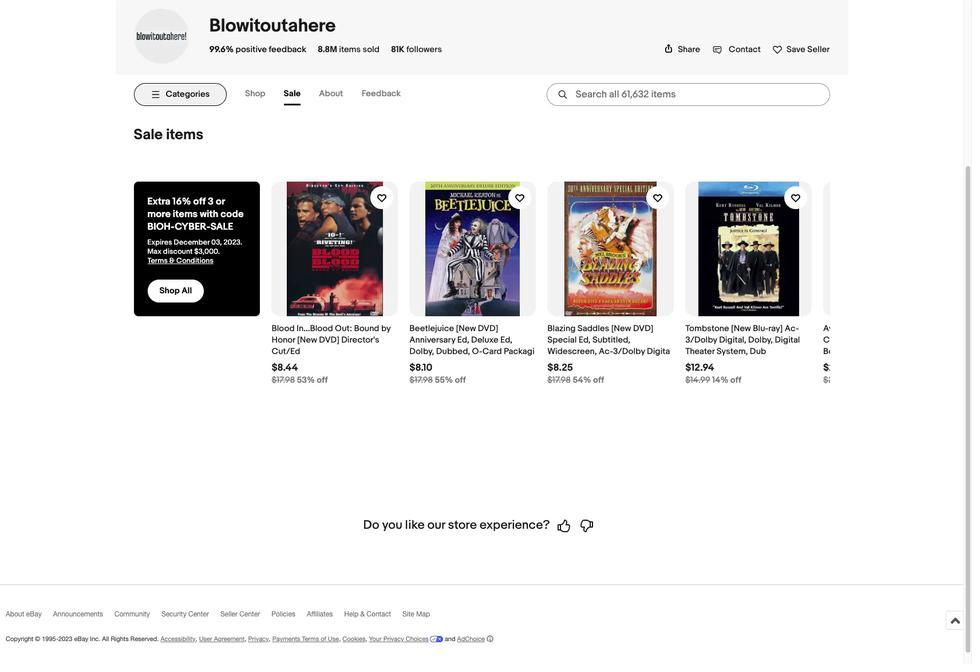 Task type: describe. For each thing, give the bounding box(es) containing it.
1 vertical spatial seller
[[221, 610, 238, 618]]

saddles
[[578, 323, 610, 334]]

packagi
[[504, 346, 535, 357]]

honor
[[272, 335, 295, 345]]

off inside extra 16% off 3 or more items with code bioh-cyber-sale expires december 03, 2023. max discount $3,000. terms & conditions
[[193, 196, 206, 207]]

site map
[[403, 610, 430, 618]]

1 horizontal spatial contact
[[729, 44, 761, 55]]

boxed
[[824, 346, 849, 357]]

ray]
[[769, 323, 783, 334]]

3
[[208, 196, 214, 207]]

previous price $17.98 55% off text field
[[410, 375, 466, 386]]

3/dolby inside blazing saddles [new dvd] special ed, subtitled, widescreen, ac-3/dolby digita $8.25 $17.98 54% off
[[614, 346, 646, 357]]

dolby, for $12.94
[[749, 335, 774, 345]]

0 vertical spatial ebay
[[26, 610, 42, 618]]

shop all link
[[148, 280, 204, 302]]

seller center link
[[221, 610, 272, 623]]

16%
[[173, 196, 191, 207]]

security
[[161, 610, 187, 618]]

1 vertical spatial terms
[[302, 635, 319, 642]]

by
[[382, 323, 391, 334]]

$14.99
[[686, 375, 711, 386]]

1 , from the left
[[196, 635, 197, 642]]

inc.
[[90, 635, 100, 642]]

extra 16% off 3 or more items with code bioh-cyber-sale expires december 03, 2023. max discount $3,000. terms & conditions
[[148, 196, 244, 265]]

use
[[328, 635, 339, 642]]

[new inside beetlejuice [new dvd] anniversary ed, deluxe ed, dolby, dubbed, o-card packagi $8.10 $17.98 55% off
[[456, 323, 476, 334]]

$12.94
[[686, 362, 715, 373]]

off inside blood in...blood out: bound by honor [new dvd] director's cut/ed $8.44 $17.98 53% off
[[317, 375, 328, 386]]

$12.94 text field
[[686, 362, 715, 373]]

$17.98 inside beetlejuice [new dvd] anniversary ed, deluxe ed, dolby, dubbed, o-card packagi $8.10 $17.98 55% off
[[410, 375, 433, 386]]

8.8m
[[318, 44, 337, 55]]

help & contact link
[[344, 610, 403, 623]]

share button
[[665, 44, 701, 55]]

previous price $17.98 54% off text field
[[548, 375, 605, 386]]

categories
[[166, 89, 210, 100]]

beetlejuice [new dvd] anniversary ed, deluxe ed, dolby, dubbed, o-card packagi $8.10 $17.98 55% off
[[410, 323, 535, 386]]

dvd] inside beetlejuice [new dvd] anniversary ed, deluxe ed, dolby, dubbed, o-card packagi $8.10 $17.98 55% off
[[478, 323, 499, 334]]

announcements
[[53, 610, 103, 618]]

expires
[[148, 238, 172, 247]]

dub
[[750, 346, 767, 357]]

items inside extra 16% off 3 or more items with code bioh-cyber-sale expires december 03, 2023. max discount $3,000. terms & conditions
[[173, 208, 198, 220]]

blazing saddles [new dvd] special ed, subtitled, widescreen, ac-3/dolby digita $8.25 $17.98 54% off
[[548, 323, 671, 386]]

set,
[[851, 346, 866, 357]]

followers
[[407, 44, 442, 55]]

sale items
[[134, 126, 204, 144]]

widescreen,
[[548, 346, 597, 357]]

code
[[221, 208, 244, 220]]

and
[[445, 635, 456, 642]]

contact link
[[713, 44, 761, 55]]

user
[[199, 635, 212, 642]]

sold
[[363, 44, 380, 55]]

affiliates
[[307, 610, 333, 618]]

cyber-
[[175, 221, 211, 233]]

center for security center
[[188, 610, 209, 618]]

policies link
[[272, 610, 307, 623]]

previous price $17.98 53% off text field
[[272, 375, 328, 386]]

55%
[[435, 375, 453, 386]]

2 , from the left
[[245, 635, 247, 642]]

1 vertical spatial ebay
[[74, 635, 88, 642]]

$21.31 text field
[[824, 362, 850, 373]]

sale
[[211, 221, 233, 233]]

site map link
[[403, 610, 442, 623]]

dvd] inside avatar: the last airbender: the complete series [new dvd] boxed set, full fram $21.31 $25.99
[[914, 335, 934, 345]]

series
[[865, 335, 890, 345]]

sale for sale
[[284, 88, 301, 99]]

Shop All text field
[[160, 286, 192, 296]]

blowitoutahere image
[[134, 31, 189, 41]]

affiliates link
[[307, 610, 344, 623]]

anniversary
[[410, 335, 456, 345]]

feedback
[[362, 88, 401, 99]]

sale for sale items
[[134, 126, 163, 144]]

1 vertical spatial all
[[102, 635, 109, 642]]

security center link
[[161, 610, 221, 623]]

blood in...blood out: bound by honor [new dvd] director's cut/ed $8.44 $17.98 53% off
[[272, 323, 391, 386]]

choices
[[406, 635, 429, 642]]

about ebay link
[[6, 610, 53, 623]]

items for 8.8m
[[339, 44, 361, 55]]

categories button
[[134, 83, 227, 106]]

full
[[868, 346, 882, 357]]

payments terms of use link
[[273, 635, 339, 642]]

or
[[216, 196, 225, 207]]

1 vertical spatial contact
[[367, 610, 391, 618]]

site
[[403, 610, 415, 618]]

announcements link
[[53, 610, 115, 623]]

discount
[[163, 247, 193, 256]]

reserved.
[[131, 635, 159, 642]]

$3,000.
[[194, 247, 220, 256]]

feedback
[[269, 44, 307, 55]]

1 vertical spatial &
[[361, 610, 365, 618]]

shop for shop
[[245, 88, 266, 99]]

Extra 16% off 3 or more items with code BIOH-CYBER-SALE text field
[[148, 195, 247, 233]]

about for about
[[319, 88, 343, 99]]

center for seller center
[[240, 610, 260, 618]]

help & contact
[[344, 610, 391, 618]]

of
[[321, 635, 326, 642]]

you
[[382, 518, 403, 533]]

user agreement link
[[199, 635, 245, 642]]

14%
[[713, 375, 729, 386]]

ac- inside the tombstone [new blu-ray] ac- 3/dolby digital, dolby, digital theater system, dub $12.94 $14.99 14% off
[[785, 323, 800, 334]]

our
[[428, 518, 446, 533]]

[new inside blood in...blood out: bound by honor [new dvd] director's cut/ed $8.44 $17.98 53% off
[[297, 335, 317, 345]]

off inside the tombstone [new blu-ray] ac- 3/dolby digital, dolby, digital theater system, dub $12.94 $14.99 14% off
[[731, 375, 742, 386]]

subtitled,
[[593, 335, 631, 345]]

8.8m items sold
[[318, 44, 380, 55]]

privacy link
[[248, 635, 269, 642]]

1 privacy from the left
[[248, 635, 269, 642]]

blood
[[272, 323, 295, 334]]

shop for shop all
[[160, 286, 180, 296]]

experience?
[[480, 518, 550, 533]]

2 the from the left
[[931, 323, 945, 334]]

and adchoice
[[443, 635, 485, 642]]



Task type: locate. For each thing, give the bounding box(es) containing it.
$17.98 inside blazing saddles [new dvd] special ed, subtitled, widescreen, ac-3/dolby digita $8.25 $17.98 54% off
[[548, 375, 571, 386]]

1 vertical spatial 3/dolby
[[614, 346, 646, 357]]

theater
[[686, 346, 715, 357]]

dvd] down airbender:
[[914, 335, 934, 345]]

1 horizontal spatial center
[[240, 610, 260, 618]]

accessibility
[[161, 635, 196, 642]]

seller inside button
[[808, 44, 830, 55]]

dolby,
[[749, 335, 774, 345], [410, 346, 434, 357]]

0 vertical spatial all
[[182, 286, 192, 296]]

off right 54%
[[594, 375, 605, 386]]

contact left the save
[[729, 44, 761, 55]]

1 center from the left
[[188, 610, 209, 618]]

items down categories
[[166, 126, 204, 144]]

the left the last
[[853, 323, 868, 334]]

center up privacy link at the bottom of page
[[240, 610, 260, 618]]

beetlejuice
[[410, 323, 454, 334]]

99.6%
[[209, 44, 234, 55]]

0 horizontal spatial 3/dolby
[[614, 346, 646, 357]]

0 vertical spatial 3/dolby
[[686, 335, 718, 345]]

save seller button
[[773, 42, 830, 55]]

ac- down subtitled,
[[599, 346, 614, 357]]

community link
[[115, 610, 161, 623]]

[new down in...blood at the left
[[297, 335, 317, 345]]

3/dolby
[[686, 335, 718, 345], [614, 346, 646, 357]]

1 horizontal spatial sale
[[284, 88, 301, 99]]

0 vertical spatial about
[[319, 88, 343, 99]]

1 vertical spatial shop
[[160, 286, 180, 296]]

ebay up ©
[[26, 610, 42, 618]]

1 horizontal spatial privacy
[[384, 635, 404, 642]]

0 vertical spatial ac-
[[785, 323, 800, 334]]

about inside tab list
[[319, 88, 343, 99]]

1995-
[[42, 635, 58, 642]]

bioh-
[[148, 221, 175, 233]]

december
[[174, 238, 210, 247]]

3 $17.98 from the left
[[548, 375, 571, 386]]

54%
[[573, 375, 592, 386]]

shop down 99.6% positive feedback
[[245, 88, 266, 99]]

$17.98 down $8.25 text box
[[548, 375, 571, 386]]

blazing
[[548, 323, 576, 334]]

2 ed, from the left
[[501, 335, 513, 345]]

tab list
[[245, 84, 419, 105]]

off inside blazing saddles [new dvd] special ed, subtitled, widescreen, ac-3/dolby digita $8.25 $17.98 54% off
[[594, 375, 605, 386]]

all right inc.
[[102, 635, 109, 642]]

off right 55%
[[455, 375, 466, 386]]

max
[[148, 247, 162, 256]]

ed, inside blazing saddles [new dvd] special ed, subtitled, widescreen, ac-3/dolby digita $8.25 $17.98 54% off
[[579, 335, 591, 345]]

0 horizontal spatial contact
[[367, 610, 391, 618]]

cut/ed
[[272, 346, 300, 357]]

about down 8.8m
[[319, 88, 343, 99]]

$8.25
[[548, 362, 573, 373]]

[new up digital,
[[732, 323, 752, 334]]

,
[[196, 635, 197, 642], [245, 635, 247, 642], [269, 635, 271, 642], [339, 635, 341, 642], [366, 635, 368, 642]]

1 horizontal spatial dolby,
[[749, 335, 774, 345]]

1 horizontal spatial about
[[319, 88, 343, 99]]

0 horizontal spatial about
[[6, 610, 24, 618]]

fram
[[884, 346, 903, 357]]

shop all
[[160, 286, 192, 296]]

store
[[448, 518, 477, 533]]

your
[[369, 635, 382, 642]]

airbender:
[[888, 323, 929, 334]]

[new inside avatar: the last airbender: the complete series [new dvd] boxed set, full fram $21.31 $25.99
[[892, 335, 912, 345]]

community
[[115, 610, 150, 618]]

all down "terms & conditions" link on the top left
[[182, 286, 192, 296]]

o-
[[472, 346, 483, 357]]

terms left of
[[302, 635, 319, 642]]

$8.25 text field
[[548, 362, 573, 373]]

1 vertical spatial sale
[[134, 126, 163, 144]]

dvd] up 'digita'
[[634, 323, 654, 334]]

3/dolby inside the tombstone [new blu-ray] ac- 3/dolby digital, dolby, digital theater system, dub $12.94 $14.99 14% off
[[686, 335, 718, 345]]

0 vertical spatial sale
[[284, 88, 301, 99]]

0 horizontal spatial center
[[188, 610, 209, 618]]

dvd] up deluxe at the bottom of the page
[[478, 323, 499, 334]]

blowitoutahere link
[[209, 15, 336, 37]]

about for about ebay
[[6, 610, 24, 618]]

[new up deluxe at the bottom of the page
[[456, 323, 476, 334]]

terms down expires on the left top
[[148, 256, 168, 265]]

0 horizontal spatial shop
[[160, 286, 180, 296]]

ed, down saddles
[[579, 335, 591, 345]]

dvd] down out:
[[319, 335, 340, 345]]

, left payments
[[269, 635, 271, 642]]

2 horizontal spatial ed,
[[579, 335, 591, 345]]

the right airbender:
[[931, 323, 945, 334]]

cookies link
[[343, 635, 366, 642]]

last
[[869, 323, 886, 334]]

dolby, down anniversary
[[410, 346, 434, 357]]

3/dolby up theater on the bottom right
[[686, 335, 718, 345]]

[new inside the tombstone [new blu-ray] ac- 3/dolby digital, dolby, digital theater system, dub $12.94 $14.99 14% off
[[732, 323, 752, 334]]

all
[[182, 286, 192, 296], [102, 635, 109, 642]]

items left the sold
[[339, 44, 361, 55]]

$8.10 text field
[[410, 362, 433, 373]]

1 the from the left
[[853, 323, 868, 334]]

[new up subtitled,
[[612, 323, 632, 334]]

0 vertical spatial dolby,
[[749, 335, 774, 345]]

digital
[[775, 335, 801, 345]]

privacy down seller center link
[[248, 635, 269, 642]]

1 horizontal spatial 3/dolby
[[686, 335, 718, 345]]

0 horizontal spatial dolby,
[[410, 346, 434, 357]]

rights
[[111, 635, 129, 642]]

1 vertical spatial items
[[166, 126, 204, 144]]

1 horizontal spatial terms
[[302, 635, 319, 642]]

2 horizontal spatial $17.98
[[548, 375, 571, 386]]

tab list containing shop
[[245, 84, 419, 105]]

Search all 61,632 items field
[[547, 83, 830, 106]]

1 vertical spatial dolby,
[[410, 346, 434, 357]]

center right security
[[188, 610, 209, 618]]

0 horizontal spatial all
[[102, 635, 109, 642]]

previous price $25.99 18% off text field
[[824, 375, 881, 386]]

more
[[148, 208, 171, 220]]

copyright
[[6, 635, 33, 642]]

3 ed, from the left
[[579, 335, 591, 345]]

$8.44 text field
[[272, 362, 298, 373]]

1 horizontal spatial ebay
[[74, 635, 88, 642]]

3/dolby down subtitled,
[[614, 346, 646, 357]]

off
[[193, 196, 206, 207], [317, 375, 328, 386], [455, 375, 466, 386], [594, 375, 605, 386], [731, 375, 742, 386]]

0 horizontal spatial the
[[853, 323, 868, 334]]

99.6% positive feedback
[[209, 44, 307, 55]]

0 horizontal spatial ac-
[[599, 346, 614, 357]]

cookies
[[343, 635, 366, 642]]

0 vertical spatial terms
[[148, 256, 168, 265]]

items down 16%
[[173, 208, 198, 220]]

0 horizontal spatial privacy
[[248, 635, 269, 642]]

53%
[[297, 375, 315, 386]]

ac- up digital
[[785, 323, 800, 334]]

& inside extra 16% off 3 or more items with code bioh-cyber-sale expires december 03, 2023. max discount $3,000. terms & conditions
[[169, 256, 175, 265]]

your privacy choices link
[[369, 635, 443, 642]]

dvd] inside blazing saddles [new dvd] special ed, subtitled, widescreen, ac-3/dolby digita $8.25 $17.98 54% off
[[634, 323, 654, 334]]

$25.99
[[824, 375, 850, 386]]

special
[[548, 335, 577, 345]]

center
[[188, 610, 209, 618], [240, 610, 260, 618]]

all inside shop all link
[[182, 286, 192, 296]]

0 horizontal spatial terms
[[148, 256, 168, 265]]

contact up "your"
[[367, 610, 391, 618]]

2 privacy from the left
[[384, 635, 404, 642]]

0 horizontal spatial $17.98
[[272, 375, 295, 386]]

seller right the save
[[808, 44, 830, 55]]

2 $17.98 from the left
[[410, 375, 433, 386]]

contact
[[729, 44, 761, 55], [367, 610, 391, 618]]

81k followers
[[391, 44, 442, 55]]

dubbed,
[[436, 346, 470, 357]]

$17.98 down $8.44 text field
[[272, 375, 295, 386]]

$17.98 down $8.10
[[410, 375, 433, 386]]

4 , from the left
[[339, 635, 341, 642]]

[new inside blazing saddles [new dvd] special ed, subtitled, widescreen, ac-3/dolby digita $8.25 $17.98 54% off
[[612, 323, 632, 334]]

1 vertical spatial ac-
[[599, 346, 614, 357]]

the
[[853, 323, 868, 334], [931, 323, 945, 334]]

0 vertical spatial seller
[[808, 44, 830, 55]]

off right 14%
[[731, 375, 742, 386]]

avatar: the last airbender: the complete series [new dvd] boxed set, full fram $21.31 $25.99
[[824, 323, 945, 386]]

dvd] inside blood in...blood out: bound by honor [new dvd] director's cut/ed $8.44 $17.98 53% off
[[319, 335, 340, 345]]

sale down feedback
[[284, 88, 301, 99]]

out:
[[335, 323, 352, 334]]

$21.31
[[824, 362, 850, 373]]

1 horizontal spatial $17.98
[[410, 375, 433, 386]]

0 horizontal spatial sale
[[134, 126, 163, 144]]

0 horizontal spatial seller
[[221, 610, 238, 618]]

3 , from the left
[[269, 635, 271, 642]]

dolby, down blu- on the right of the page
[[749, 335, 774, 345]]

1 horizontal spatial seller
[[808, 44, 830, 55]]

dolby, for $8.10
[[410, 346, 434, 357]]

0 horizontal spatial ebay
[[26, 610, 42, 618]]

payments
[[273, 635, 301, 642]]

2 vertical spatial items
[[173, 208, 198, 220]]

, left "your"
[[366, 635, 368, 642]]

5 , from the left
[[366, 635, 368, 642]]

2 center from the left
[[240, 610, 260, 618]]

agreement
[[214, 635, 245, 642]]

0 horizontal spatial &
[[169, 256, 175, 265]]

previous price $14.99 14% off text field
[[686, 375, 742, 386]]

dolby, inside beetlejuice [new dvd] anniversary ed, deluxe ed, dolby, dubbed, o-card packagi $8.10 $17.98 55% off
[[410, 346, 434, 357]]

shop down "terms & conditions" link on the top left
[[160, 286, 180, 296]]

Expires December 03, 2023. Max discount $3,000. text field
[[148, 238, 247, 256]]

ac- inside blazing saddles [new dvd] special ed, subtitled, widescreen, ac-3/dolby digita $8.25 $17.98 54% off
[[599, 346, 614, 357]]

seller
[[808, 44, 830, 55], [221, 610, 238, 618]]

1 horizontal spatial the
[[931, 323, 945, 334]]

, left privacy link at the bottom of page
[[245, 635, 247, 642]]

[new down airbender:
[[892, 335, 912, 345]]

1 vertical spatial about
[[6, 610, 24, 618]]

03,
[[211, 238, 222, 247]]

deluxe
[[472, 335, 499, 345]]

blowitoutahere
[[209, 15, 336, 37]]

1 ed, from the left
[[458, 335, 470, 345]]

0 vertical spatial items
[[339, 44, 361, 55]]

0 horizontal spatial ed,
[[458, 335, 470, 345]]

$8.44
[[272, 362, 298, 373]]

adchoice
[[458, 635, 485, 642]]

do you like our store experience?
[[363, 518, 550, 533]]

1 horizontal spatial shop
[[245, 88, 266, 99]]

terms
[[148, 256, 168, 265], [302, 635, 319, 642]]

ebay left inc.
[[74, 635, 88, 642]]

privacy
[[248, 635, 269, 642], [384, 635, 404, 642]]

&
[[169, 256, 175, 265], [361, 610, 365, 618]]

off left 3
[[193, 196, 206, 207]]

about ebay
[[6, 610, 42, 618]]

seller up agreement
[[221, 610, 238, 618]]

items for sale
[[166, 126, 204, 144]]

sale down "categories" dropdown button
[[134, 126, 163, 144]]

dolby, inside the tombstone [new blu-ray] ac- 3/dolby digital, dolby, digital theater system, dub $12.94 $14.99 14% off
[[749, 335, 774, 345]]

off inside beetlejuice [new dvd] anniversary ed, deluxe ed, dolby, dubbed, o-card packagi $8.10 $17.98 55% off
[[455, 375, 466, 386]]

1 horizontal spatial ed,
[[501, 335, 513, 345]]

Terms & Conditions text field
[[148, 256, 247, 265]]

about up copyright
[[6, 610, 24, 618]]

& right help
[[361, 610, 365, 618]]

1 horizontal spatial &
[[361, 610, 365, 618]]

©
[[35, 635, 40, 642]]

0 vertical spatial contact
[[729, 44, 761, 55]]

card
[[483, 346, 502, 357]]

81k
[[391, 44, 405, 55]]

1 horizontal spatial all
[[182, 286, 192, 296]]

, left user
[[196, 635, 197, 642]]

ed, up packagi
[[501, 335, 513, 345]]

off right 53%
[[317, 375, 328, 386]]

1 horizontal spatial ac-
[[785, 323, 800, 334]]

copyright © 1995-2023 ebay inc. all rights reserved. accessibility , user agreement , privacy , payments terms of use , cookies , your privacy choices
[[6, 635, 429, 642]]

ed, up "dubbed,"
[[458, 335, 470, 345]]

privacy right "your"
[[384, 635, 404, 642]]

do
[[363, 518, 380, 533]]

tombstone
[[686, 323, 730, 334]]

1 $17.98 from the left
[[272, 375, 295, 386]]

, left "cookies"
[[339, 635, 341, 642]]

0 vertical spatial &
[[169, 256, 175, 265]]

$17.98 inside blood in...blood out: bound by honor [new dvd] director's cut/ed $8.44 $17.98 53% off
[[272, 375, 295, 386]]

0 vertical spatial shop
[[245, 88, 266, 99]]

with
[[200, 208, 218, 220]]

& right max
[[169, 256, 175, 265]]

terms inside extra 16% off 3 or more items with code bioh-cyber-sale expires december 03, 2023. max discount $3,000. terms & conditions
[[148, 256, 168, 265]]

save seller
[[787, 44, 830, 55]]



Task type: vqa. For each thing, say whether or not it's contained in the screenshot.
sold
yes



